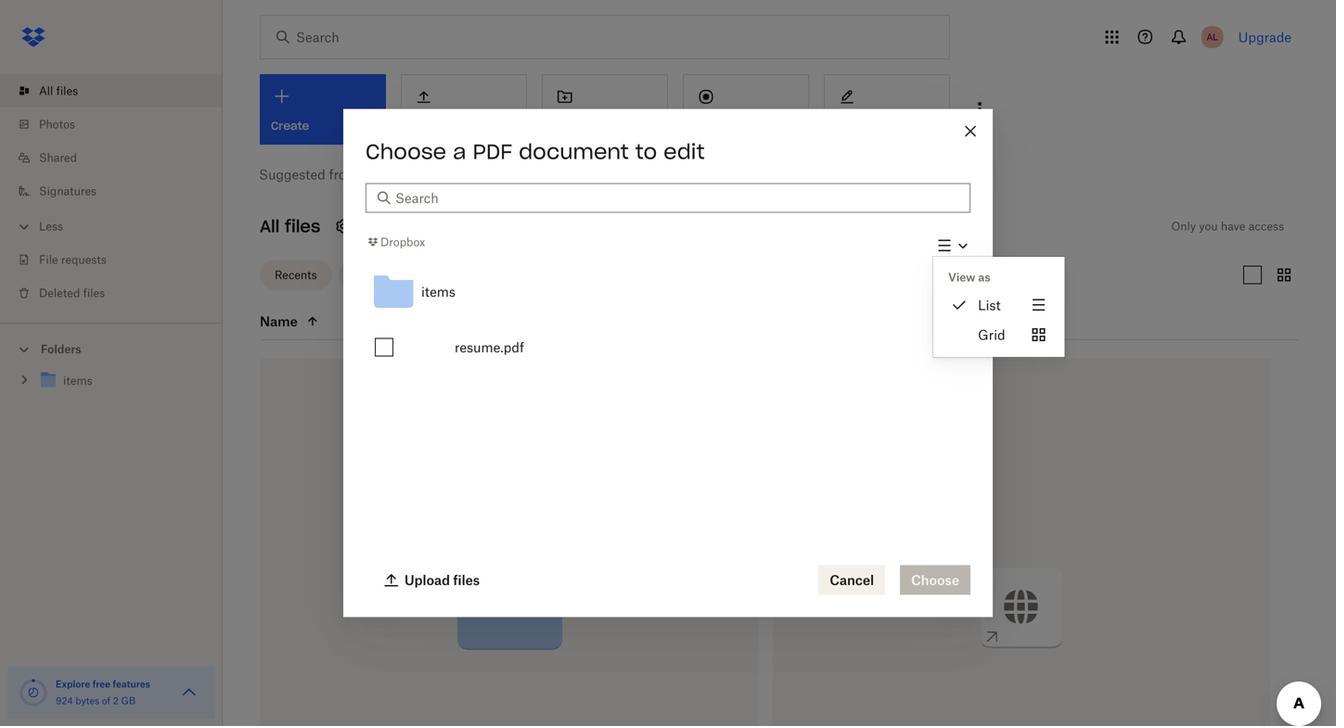 Task type: describe. For each thing, give the bounding box(es) containing it.
choose
[[366, 139, 446, 165]]

dropbox image
[[15, 19, 52, 56]]

photos link
[[15, 108, 223, 141]]

files for all files link
[[56, 84, 78, 98]]

less
[[39, 219, 63, 233]]

gb
[[121, 695, 136, 707]]

you
[[1199, 219, 1218, 233]]

1 horizontal spatial all files
[[260, 216, 320, 237]]

view as
[[948, 270, 991, 284]]

deleted files link
[[15, 277, 223, 310]]

files for 'deleted files' 'link'
[[83, 286, 105, 300]]

suggested from your activity
[[259, 167, 437, 182]]

deleted
[[39, 286, 80, 300]]

resume.pdf button
[[399, 320, 971, 376]]

resume.pdf
[[455, 340, 524, 356]]

file requests link
[[15, 243, 223, 277]]

photos
[[39, 117, 75, 131]]

recents button
[[260, 260, 332, 290]]

list radio item
[[933, 290, 1065, 320]]

suggested
[[259, 167, 326, 182]]

signatures link
[[15, 174, 223, 208]]

file
[[39, 253, 58, 267]]

dropbox link
[[366, 233, 425, 251]]

2 horizontal spatial files
[[285, 216, 320, 237]]

row group inside choose a pdf document to edit dialog
[[366, 264, 971, 376]]

list
[[978, 297, 1001, 313]]

have
[[1221, 219, 1246, 233]]

to
[[635, 139, 657, 165]]

pdf
[[473, 139, 512, 165]]

requests
[[61, 253, 107, 267]]

signatures
[[39, 184, 97, 198]]

924
[[56, 695, 73, 707]]

of
[[102, 695, 110, 707]]

quota usage element
[[19, 678, 48, 708]]

edit
[[664, 139, 705, 165]]

grid
[[978, 327, 1005, 343]]



Task type: locate. For each thing, give the bounding box(es) containing it.
all
[[39, 84, 53, 98], [260, 216, 280, 237]]

choose a pdf document to edit
[[366, 139, 705, 165]]

upgrade link
[[1238, 29, 1292, 45]]

list
[[0, 63, 223, 323]]

from
[[329, 167, 358, 182]]

0 vertical spatial files
[[56, 84, 78, 98]]

shared link
[[15, 141, 223, 174]]

name
[[260, 314, 298, 329]]

choose a pdf document to edit dialog
[[343, 109, 1065, 618]]

folders
[[41, 342, 81, 356]]

features
[[113, 679, 150, 690]]

all up recents button on the left of page
[[260, 216, 280, 237]]

0 vertical spatial all files
[[39, 84, 78, 98]]

access
[[1249, 219, 1284, 233]]

all files inside list item
[[39, 84, 78, 98]]

items button
[[366, 264, 971, 320]]

list containing all files
[[0, 63, 223, 323]]

bytes
[[75, 695, 99, 707]]

all files list item
[[0, 74, 223, 108]]

row group
[[366, 264, 971, 376]]

1 horizontal spatial all
[[260, 216, 280, 237]]

files right the deleted on the left of the page
[[83, 286, 105, 300]]

2 vertical spatial files
[[83, 286, 105, 300]]

all files
[[39, 84, 78, 98], [260, 216, 320, 237]]

all inside list item
[[39, 84, 53, 98]]

files up 'photos'
[[56, 84, 78, 98]]

row group containing items
[[366, 264, 971, 376]]

file, money.web row
[[773, 359, 1270, 727]]

all files up recents button on the left of page
[[260, 216, 320, 237]]

files
[[56, 84, 78, 98], [285, 216, 320, 237], [83, 286, 105, 300]]

all up 'photos'
[[39, 84, 53, 98]]

only you have access
[[1171, 219, 1284, 233]]

all files link
[[15, 74, 223, 108]]

folder, items row
[[261, 359, 758, 727]]

upgrade
[[1238, 29, 1292, 45]]

items
[[421, 284, 456, 300]]

file requests
[[39, 253, 107, 267]]

starred button
[[339, 260, 409, 290]]

your
[[362, 167, 389, 182]]

view
[[948, 270, 976, 284]]

0 horizontal spatial files
[[56, 84, 78, 98]]

explore free features 924 bytes of 2 gb
[[56, 679, 150, 707]]

document
[[519, 139, 629, 165]]

all files up 'photos'
[[39, 84, 78, 98]]

files inside 'deleted files' 'link'
[[83, 286, 105, 300]]

grid radio item
[[933, 320, 1065, 350]]

starred
[[354, 268, 394, 282]]

explore
[[56, 679, 90, 690]]

files up recents button on the left of page
[[285, 216, 320, 237]]

files inside all files link
[[56, 84, 78, 98]]

0 horizontal spatial all
[[39, 84, 53, 98]]

activity
[[392, 167, 437, 182]]

only
[[1171, 219, 1196, 233]]

as
[[978, 270, 991, 284]]

Search text field
[[395, 188, 959, 208]]

1 vertical spatial all files
[[260, 216, 320, 237]]

2
[[113, 695, 119, 707]]

1 horizontal spatial files
[[83, 286, 105, 300]]

shared
[[39, 151, 77, 165]]

0 vertical spatial all
[[39, 84, 53, 98]]

deleted files
[[39, 286, 105, 300]]

less image
[[15, 218, 33, 236]]

a
[[453, 139, 466, 165]]

0 horizontal spatial all files
[[39, 84, 78, 98]]

1 vertical spatial all
[[260, 216, 280, 237]]

free
[[92, 679, 110, 690]]

name button
[[260, 310, 416, 333]]

1 vertical spatial files
[[285, 216, 320, 237]]

recents
[[275, 268, 317, 282]]

dropbox
[[380, 235, 425, 249]]

folders button
[[0, 335, 223, 362]]



Task type: vqa. For each thing, say whether or not it's contained in the screenshot.
tools
no



